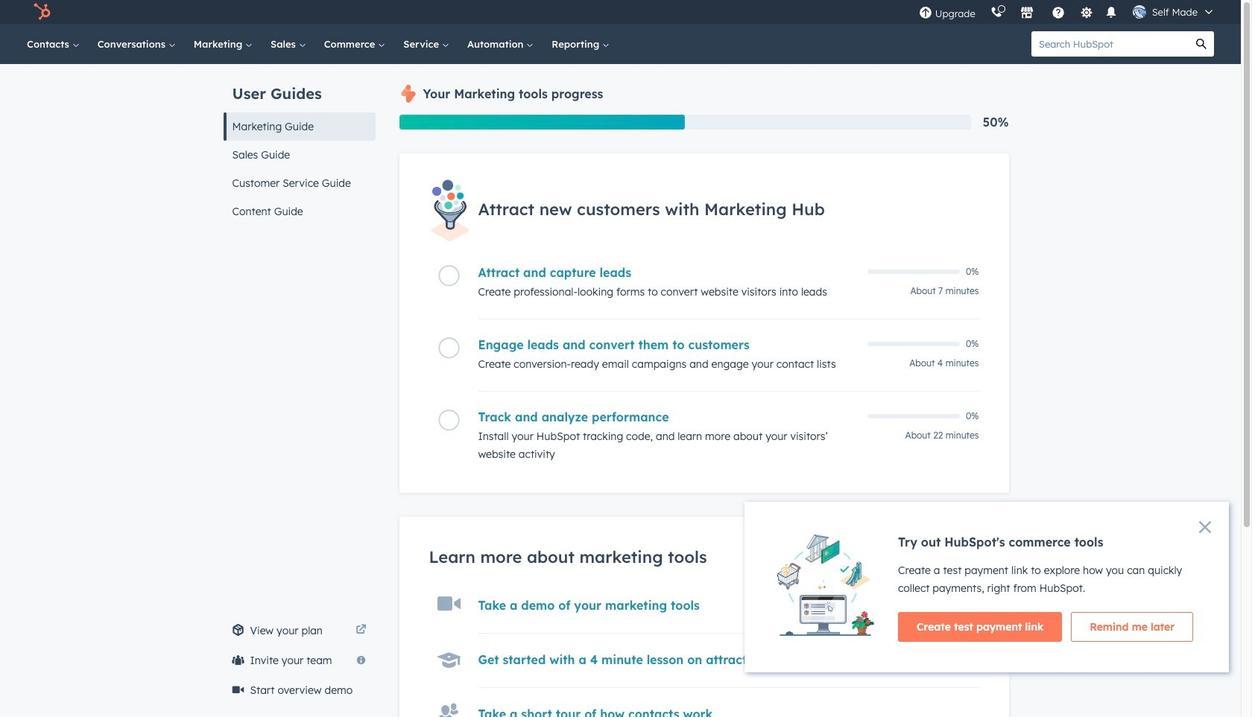 Task type: vqa. For each thing, say whether or not it's contained in the screenshot.
Close Icon
yes



Task type: locate. For each thing, give the bounding box(es) containing it.
progress bar
[[399, 115, 685, 130]]

link opens in a new window image
[[356, 622, 366, 640], [356, 625, 366, 637]]

ruby anderson image
[[1133, 5, 1146, 19]]

menu
[[911, 0, 1223, 24]]



Task type: describe. For each thing, give the bounding box(es) containing it.
2 link opens in a new window image from the top
[[356, 625, 366, 637]]

Search HubSpot search field
[[1032, 31, 1189, 57]]

close image
[[1199, 522, 1211, 534]]

user guides element
[[223, 64, 375, 226]]

marketplaces image
[[1020, 7, 1034, 20]]

1 link opens in a new window image from the top
[[356, 622, 366, 640]]



